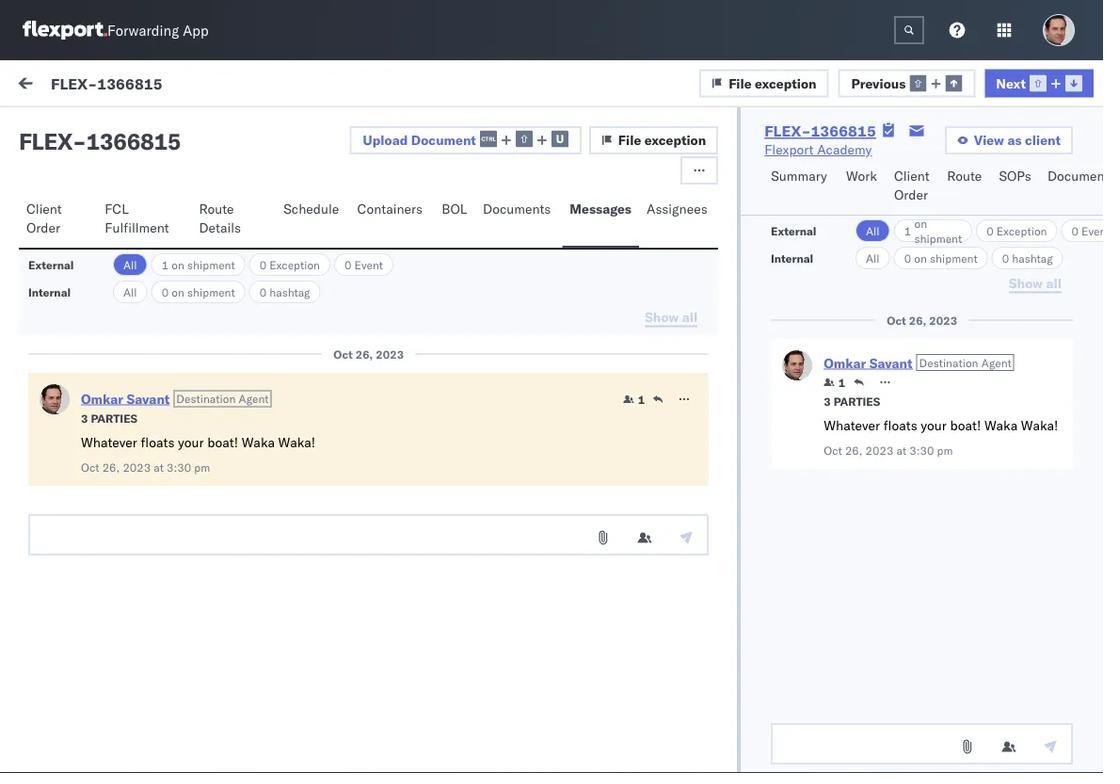 Task type: describe. For each thing, give the bounding box(es) containing it.
great
[[109, 378, 140, 394]]

filter
[[340, 77, 368, 94]]

- for oct 26, 2023, 2:46 pm pdt
[[620, 228, 628, 245]]

upload
[[363, 131, 408, 148]]

destination for 0 event
[[176, 391, 236, 406]]

we are notifying you that your shipment, devan has been delayed. this often occurs when unloading cargo takes longer than expected. please note that this may impact your shipment's final delivery date. we appreciate your
[[56, 462, 349, 554]]

exception: for exception: unknown customs hold type
[[60, 236, 127, 253]]

3 parties for 0 even
[[824, 394, 881, 408]]

hashtag for 0 even
[[1013, 251, 1053, 265]]

academy
[[817, 141, 872, 158]]

external for 0 event
[[28, 258, 74, 272]]

agent for 0 even
[[982, 355, 1012, 370]]

shipment's
[[284, 519, 349, 535]]

0 vertical spatial flex-1366815
[[51, 74, 163, 93]]

parties for 0 event
[[91, 411, 138, 425]]

(0) for internal (0)
[[176, 120, 200, 136]]

event
[[355, 258, 383, 272]]

parties for 0 even
[[834, 394, 881, 408]]

partnership.
[[56, 415, 130, 432]]

omkar savant button for 0 event
[[81, 390, 170, 407]]

appreciate
[[193, 538, 256, 554]]

whatever for 0 event
[[81, 434, 137, 451]]

even
[[1082, 224, 1104, 238]]

containers
[[357, 201, 423, 217]]

devan
[[56, 481, 92, 498]]

please
[[56, 519, 96, 535]]

import
[[140, 77, 179, 94]]

are
[[79, 462, 98, 479]]

you
[[157, 462, 178, 479]]

0 horizontal spatial exception
[[645, 132, 706, 148]]

2 vertical spatial omkar savant button
[[11, 534, 1092, 656]]

flex
[[19, 127, 73, 155]]

0 vertical spatial -
[[73, 127, 86, 155]]

type
[[284, 236, 314, 253]]

pm for 2:45
[[501, 341, 521, 358]]

2 omkar savant from the top
[[91, 307, 175, 324]]

1 horizontal spatial flex-1366815
[[765, 121, 877, 140]]

message
[[229, 77, 284, 94]]

| 1 filter applied
[[321, 77, 415, 94]]

internal for 0 event
[[28, 285, 71, 299]]

0 horizontal spatial client order
[[26, 201, 62, 236]]

assignees button
[[639, 192, 719, 248]]

often
[[236, 481, 268, 498]]

flexport. image
[[23, 21, 107, 40]]

route for route
[[947, 168, 982, 184]]

agent for 0 event
[[239, 391, 269, 406]]

1 horizontal spatial client order button
[[887, 159, 940, 215]]

2:45
[[469, 341, 498, 358]]

occurs
[[271, 481, 311, 498]]

impact
[[211, 519, 252, 535]]

fcl fulfillment
[[105, 201, 169, 236]]

1 horizontal spatial client order
[[894, 168, 930, 203]]

import work
[[140, 77, 214, 94]]

documents button
[[476, 192, 562, 248]]

1 horizontal spatial we
[[170, 538, 189, 554]]

3 omkar savant from the top
[[91, 430, 175, 446]]

upload document button
[[350, 126, 582, 154]]

related work item/shipment
[[861, 163, 1008, 177]]

when
[[314, 481, 347, 498]]

1 vertical spatial file
[[618, 132, 642, 148]]

1 horizontal spatial work
[[846, 168, 877, 184]]

2:46
[[469, 228, 498, 245]]

1 flex- 458574 from the top
[[861, 341, 949, 358]]

|
[[321, 77, 325, 94]]

note
[[99, 519, 126, 535]]

exception for 0 even
[[997, 224, 1048, 238]]

1 vertical spatial a
[[218, 396, 225, 413]]

delivery
[[86, 538, 133, 554]]

than
[[232, 500, 259, 516]]

may
[[183, 519, 207, 535]]

previous button
[[839, 69, 976, 97]]

external for 0 even
[[771, 224, 817, 238]]

(0) for message (0)
[[284, 77, 308, 94]]

documen
[[1048, 168, 1104, 184]]

schedule button
[[276, 192, 350, 248]]

route for route details
[[199, 201, 234, 217]]

shipment,
[[238, 462, 298, 479]]

1 vertical spatial that
[[129, 519, 154, 535]]

has
[[96, 481, 117, 498]]

sops
[[999, 168, 1032, 184]]

unloading
[[56, 500, 116, 516]]

final
[[56, 538, 83, 554]]

devan
[[203, 340, 243, 356]]

0 horizontal spatial file exception
[[618, 132, 706, 148]]

exception: warehouse devan delay
[[60, 340, 282, 356]]

oct 26, 2023, 2:45 pm pdt
[[380, 341, 548, 358]]

route details button
[[192, 192, 276, 248]]

exception for 0 event
[[269, 258, 320, 272]]

1 horizontal spatial file exception
[[729, 75, 817, 91]]

app
[[183, 21, 209, 39]]

my
[[19, 73, 49, 98]]

work for related
[[903, 163, 928, 177]]

1 omkar savant from the top
[[91, 204, 175, 220]]

waka! for 0 even
[[1021, 417, 1059, 434]]

import work button
[[132, 60, 221, 111]]

view as client
[[974, 132, 1061, 148]]

boat! for 0 even
[[951, 417, 981, 434]]

(0) for external (0)
[[83, 120, 108, 136]]

details
[[199, 219, 241, 236]]

whatever for 0 even
[[824, 417, 880, 434]]

next button
[[985, 69, 1094, 97]]

hold
[[251, 236, 281, 253]]

3 parties button for 0 event
[[81, 409, 138, 426]]

cargo
[[119, 500, 152, 516]]

pdt for oct 26, 2023, 2:46 pm pdt
[[524, 228, 548, 245]]

expected.
[[262, 500, 321, 516]]

contract
[[253, 378, 303, 394]]

2 flex- 458574 from the top
[[861, 464, 949, 480]]

pm for 0 event
[[194, 460, 210, 474]]

assignees
[[647, 201, 708, 217]]

create
[[177, 396, 215, 413]]

internal (0) button
[[119, 111, 211, 148]]

related
[[861, 163, 901, 177]]

oct 26, 2023 for 0 event
[[333, 347, 404, 361]]

hashtag for 0 event
[[269, 285, 310, 299]]

documents
[[483, 201, 551, 217]]

work for my
[[54, 73, 103, 98]]

client for right client order button
[[894, 168, 930, 184]]

client for leftmost client order button
[[26, 201, 62, 217]]

lucrative
[[229, 396, 280, 413]]

2271801
[[900, 228, 957, 245]]

omkar savant destination agent for 0 even
[[824, 354, 1012, 371]]

pdt for oct 26, 2023, 2:45 pm pdt
[[524, 341, 548, 358]]

- for oct 26, 2023, 2:45 pm pdt
[[620, 341, 628, 358]]

schedule
[[284, 201, 339, 217]]

forwarding
[[107, 21, 179, 39]]

messages button
[[562, 192, 639, 248]]

route button
[[940, 159, 992, 215]]

client
[[1025, 132, 1061, 148]]

oct 26, 2023 for 0 even
[[887, 313, 958, 327]]

1366815 down "forwarding"
[[97, 74, 163, 93]]

3:30 for 0 event
[[167, 460, 191, 474]]

whatever floats your boat! waka waka! oct 26, 2023 at 3:30 pm for 0 even
[[824, 417, 1059, 457]]

my work
[[19, 73, 103, 98]]

flexport academy
[[765, 141, 872, 158]]

warehouse
[[130, 340, 200, 356]]

order for right client order button
[[894, 186, 928, 203]]

forwarding app
[[107, 21, 209, 39]]

omkar savant destination agent for 0 event
[[81, 390, 269, 407]]

document
[[411, 131, 476, 148]]



Task type: locate. For each thing, give the bounding box(es) containing it.
1 horizontal spatial destination
[[920, 355, 979, 370]]

exception: up is
[[60, 340, 127, 356]]

0 on shipment down exception: unknown customs hold type
[[162, 285, 235, 299]]

0 vertical spatial internal
[[126, 120, 172, 136]]

a right is
[[99, 378, 106, 394]]

delay
[[246, 340, 282, 356]]

1 vertical spatial exception
[[269, 258, 320, 272]]

0 horizontal spatial that
[[129, 519, 154, 535]]

0 horizontal spatial pm
[[194, 460, 210, 474]]

client order left fcl
[[26, 201, 62, 236]]

0 vertical spatial whatever
[[824, 417, 880, 434]]

route
[[947, 168, 982, 184], [199, 201, 234, 217]]

0 horizontal spatial 0 on shipment
[[162, 285, 235, 299]]

order down "flex"
[[26, 219, 60, 236]]

0 on shipment for 0 even
[[905, 251, 978, 265]]

3 resize handle column header from the left
[[829, 157, 852, 742]]

0 exception for 0 event
[[260, 258, 320, 272]]

3:30 for 0 even
[[910, 443, 934, 457]]

longer
[[191, 500, 228, 516]]

(0) right "flex"
[[83, 120, 108, 136]]

oct 26, 2023 down 2271801
[[887, 313, 958, 327]]

0 horizontal spatial 3 parties
[[81, 411, 138, 425]]

external inside button
[[30, 120, 80, 136]]

oct 26, 2023 down event
[[333, 347, 404, 361]]

1 horizontal spatial client
[[894, 168, 930, 184]]

all
[[866, 224, 880, 238], [866, 251, 880, 265], [123, 258, 137, 272], [123, 285, 137, 299]]

2023, for 2:46
[[429, 228, 466, 245]]

at for 0 event
[[154, 460, 164, 474]]

order down related work item/shipment at the top right of page
[[894, 186, 928, 203]]

2 2023, from the top
[[429, 341, 466, 358]]

0 horizontal spatial at
[[154, 460, 164, 474]]

flex- 458574
[[861, 341, 949, 358], [861, 464, 949, 480]]

1366815 down import
[[86, 127, 181, 155]]

1 vertical spatial pdt
[[524, 341, 548, 358]]

1 vertical spatial client
[[26, 201, 62, 217]]

summary button
[[764, 159, 839, 215]]

flex-
[[51, 74, 97, 93], [765, 121, 811, 140], [861, 228, 900, 245], [861, 341, 900, 358], [861, 464, 900, 480]]

order for leftmost client order button
[[26, 219, 60, 236]]

omkar savant up notifying
[[91, 430, 175, 446]]

parties
[[834, 394, 881, 408], [91, 411, 138, 425]]

hashtag
[[1013, 251, 1053, 265], [269, 285, 310, 299]]

exception
[[755, 75, 817, 91], [645, 132, 706, 148]]

1 vertical spatial omkar savant button
[[81, 390, 170, 407]]

this down takes
[[157, 519, 180, 535]]

0 hashtag down type
[[260, 285, 310, 299]]

client down "flex"
[[26, 201, 62, 217]]

1 horizontal spatial 0 on shipment
[[905, 251, 978, 265]]

1 vertical spatial we
[[170, 538, 189, 554]]

0 vertical spatial agent
[[982, 355, 1012, 370]]

0 horizontal spatial work
[[54, 73, 103, 98]]

external
[[30, 120, 80, 136], [771, 224, 817, 238], [28, 258, 74, 272]]

notifying
[[101, 462, 153, 479]]

0 hashtag for 0 event
[[260, 285, 310, 299]]

1 vertical spatial at
[[154, 460, 164, 474]]

0 horizontal spatial a
[[99, 378, 106, 394]]

0 exception
[[987, 224, 1048, 238], [260, 258, 320, 272]]

pm
[[501, 228, 521, 245], [501, 341, 521, 358]]

1 vertical spatial waka!
[[278, 434, 316, 451]]

1 horizontal spatial waka!
[[1021, 417, 1059, 434]]

this is a great deal and with this contract established, we will create a lucrative partnership.
[[56, 378, 303, 432]]

0 horizontal spatial hashtag
[[269, 285, 310, 299]]

work right import
[[183, 77, 214, 94]]

pm right 2:46
[[501, 228, 521, 245]]

pdt right 2:45
[[524, 341, 548, 358]]

exception up assignees on the right
[[645, 132, 706, 148]]

this up lucrative
[[227, 378, 250, 394]]

previous
[[852, 75, 906, 91]]

flexport
[[765, 141, 814, 158]]

2023
[[930, 313, 958, 327], [376, 347, 404, 361], [866, 443, 894, 457], [123, 460, 151, 474]]

1 vertical spatial exception
[[645, 132, 706, 148]]

0 exception for 0 even
[[987, 224, 1048, 238]]

2 exception: from the top
[[60, 340, 127, 356]]

waka for 0 even
[[985, 417, 1018, 434]]

0 horizontal spatial floats
[[141, 434, 175, 451]]

3 for 0 event
[[81, 411, 88, 425]]

external (0) button
[[23, 111, 119, 148]]

0 horizontal spatial destination
[[176, 391, 236, 406]]

2023, left 2:45
[[429, 341, 466, 358]]

1 horizontal spatial oct 26, 2023
[[887, 313, 958, 327]]

0 vertical spatial file exception
[[729, 75, 817, 91]]

0 hashtag
[[1003, 251, 1053, 265], [260, 285, 310, 299]]

as
[[1008, 132, 1022, 148]]

0 vertical spatial parties
[[834, 394, 881, 408]]

0 vertical spatial flex- 458574
[[861, 341, 949, 358]]

3 parties button for 0 even
[[824, 392, 881, 409]]

None text field
[[28, 514, 709, 556]]

1 button for 0 even
[[824, 375, 846, 390]]

1 vertical spatial -
[[620, 228, 628, 245]]

flex-1366815 up flexport academy
[[765, 121, 877, 140]]

work right the "related"
[[903, 163, 928, 177]]

0 vertical spatial this
[[56, 378, 82, 394]]

1 horizontal spatial waka
[[985, 417, 1018, 434]]

1 vertical spatial agent
[[239, 391, 269, 406]]

boat!
[[951, 417, 981, 434], [207, 434, 238, 451]]

1 horizontal spatial hashtag
[[1013, 251, 1053, 265]]

internal for 0 even
[[771, 251, 814, 265]]

been
[[120, 481, 150, 498]]

next
[[997, 75, 1026, 91]]

1 horizontal spatial 3
[[824, 394, 831, 408]]

1 vertical spatial exception:
[[60, 340, 127, 356]]

1 horizontal spatial 1 button
[[824, 375, 846, 390]]

1 horizontal spatial that
[[181, 462, 206, 479]]

client order button left fcl
[[19, 192, 97, 248]]

0 vertical spatial external
[[30, 120, 80, 136]]

0 vertical spatial we
[[56, 462, 75, 479]]

1 horizontal spatial 0 hashtag
[[1003, 251, 1053, 265]]

1 vertical spatial whatever
[[81, 434, 137, 451]]

0 horizontal spatial whatever floats your boat! waka waka! oct 26, 2023 at 3:30 pm
[[81, 434, 316, 474]]

1 vertical spatial file exception
[[618, 132, 706, 148]]

pm right 2:45
[[501, 341, 521, 358]]

will
[[153, 396, 174, 413]]

0 vertical spatial pdt
[[524, 228, 548, 245]]

0 vertical spatial file
[[729, 75, 752, 91]]

2 458574 from the top
[[900, 464, 949, 480]]

1 horizontal spatial pm
[[937, 443, 953, 457]]

0 vertical spatial 3
[[824, 394, 831, 408]]

messages
[[570, 201, 632, 217]]

that up delayed.
[[181, 462, 206, 479]]

1 horizontal spatial parties
[[834, 394, 881, 408]]

1 horizontal spatial 3 parties
[[824, 394, 881, 408]]

this up longer
[[207, 481, 233, 498]]

on
[[915, 216, 928, 230], [915, 251, 928, 265], [172, 258, 184, 272], [172, 285, 184, 299]]

work down academy
[[846, 168, 877, 184]]

1 vertical spatial this
[[207, 481, 233, 498]]

0 vertical spatial exception
[[755, 75, 817, 91]]

exception: unknown customs hold type
[[60, 236, 314, 253]]

0 vertical spatial omkar savant destination agent
[[824, 354, 1012, 371]]

1 vertical spatial hashtag
[[269, 285, 310, 299]]

0 horizontal spatial file
[[618, 132, 642, 148]]

file exception
[[729, 75, 817, 91], [618, 132, 706, 148]]

we down may
[[170, 538, 189, 554]]

whatever floats your boat! waka waka! oct 26, 2023 at 3:30 pm for 0 event
[[81, 434, 316, 474]]

work up external (0)
[[54, 73, 103, 98]]

1 vertical spatial 2023,
[[429, 341, 466, 358]]

3 parties button
[[824, 392, 881, 409], [81, 409, 138, 426]]

omkar savant up 'unknown'
[[91, 204, 175, 220]]

client order right work button
[[894, 168, 930, 203]]

internal inside button
[[126, 120, 172, 136]]

0 vertical spatial pm
[[501, 228, 521, 245]]

containers button
[[350, 192, 434, 248]]

omkar savant inside button
[[91, 552, 175, 569]]

0 vertical spatial 0 hashtag
[[1003, 251, 1053, 265]]

hashtag down sops button
[[1013, 251, 1053, 265]]

fcl
[[105, 201, 129, 217]]

is
[[85, 378, 95, 394]]

1 horizontal spatial whatever floats your boat! waka waka! oct 26, 2023 at 3:30 pm
[[824, 417, 1059, 457]]

1 pm from the top
[[501, 228, 521, 245]]

work
[[183, 77, 214, 94], [846, 168, 877, 184]]

(0) left |
[[284, 77, 308, 94]]

at for 0 even
[[897, 443, 907, 457]]

oct
[[380, 228, 402, 245], [887, 313, 907, 327], [380, 341, 402, 358], [333, 347, 353, 361], [824, 443, 843, 457], [81, 460, 99, 474]]

1 horizontal spatial order
[[894, 186, 928, 203]]

0 hashtag for 0 even
[[1003, 251, 1053, 265]]

flex-1366815
[[51, 74, 163, 93], [765, 121, 877, 140]]

savant inside button
[[134, 552, 175, 569]]

client order button
[[887, 159, 940, 215], [19, 192, 97, 248]]

0 vertical spatial work
[[54, 73, 103, 98]]

2023, down "bol"
[[429, 228, 466, 245]]

omkar savant down "note"
[[91, 552, 175, 569]]

this left is
[[56, 378, 82, 394]]

file exception button
[[700, 69, 829, 97], [700, 69, 829, 97], [589, 126, 719, 154], [589, 126, 719, 154]]

at
[[897, 443, 907, 457], [154, 460, 164, 474]]

flexport academy link
[[765, 140, 872, 159]]

file exception up assignees on the right
[[618, 132, 706, 148]]

0 vertical spatial at
[[897, 443, 907, 457]]

1 vertical spatial destination
[[176, 391, 236, 406]]

external (0)
[[30, 120, 108, 136]]

forwarding app link
[[23, 21, 209, 40]]

1 vertical spatial 0 on shipment
[[162, 285, 235, 299]]

1 horizontal spatial exception
[[755, 75, 817, 91]]

3 parties
[[824, 394, 881, 408], [81, 411, 138, 425]]

3
[[824, 394, 831, 408], [81, 411, 88, 425]]

1 horizontal spatial file
[[729, 75, 752, 91]]

we
[[56, 462, 75, 479], [170, 538, 189, 554]]

1 horizontal spatial exception
[[997, 224, 1048, 238]]

bol
[[442, 201, 467, 217]]

pdt down documents on the top of the page
[[524, 228, 548, 245]]

resize handle column header
[[349, 157, 372, 742], [589, 157, 612, 742], [829, 157, 852, 742], [1070, 157, 1092, 742]]

2 vertical spatial external
[[28, 258, 74, 272]]

0 vertical spatial waka!
[[1021, 417, 1059, 434]]

1 on shipment down route button
[[905, 216, 962, 245]]

this inside we are notifying you that your shipment, devan has been delayed. this often occurs when unloading cargo takes longer than expected. please note that this may impact your shipment's final delivery date. we appreciate your
[[157, 519, 180, 535]]

we up devan
[[56, 462, 75, 479]]

0 vertical spatial 458574
[[900, 341, 949, 358]]

3 parties for 0 event
[[81, 411, 138, 425]]

flex-1366815 link
[[765, 121, 877, 140]]

and
[[172, 378, 195, 394]]

3:30
[[910, 443, 934, 457], [167, 460, 191, 474]]

2023, for 2:45
[[429, 341, 466, 358]]

customs
[[192, 236, 248, 253]]

exception up flex-1366815 link
[[755, 75, 817, 91]]

exception: for exception: warehouse devan delay
[[60, 340, 127, 356]]

bol button
[[434, 192, 476, 248]]

route up 'details'
[[199, 201, 234, 217]]

that down cargo
[[129, 519, 154, 535]]

pm for 2:46
[[501, 228, 521, 245]]

exception down sops button
[[997, 224, 1048, 238]]

1 button for 0 event
[[623, 392, 645, 407]]

view
[[974, 132, 1005, 148]]

0 exception down sops button
[[987, 224, 1048, 238]]

0 vertical spatial that
[[181, 462, 206, 479]]

3 for 0 even
[[824, 394, 831, 408]]

takes
[[155, 500, 187, 516]]

(0) down import work button
[[176, 120, 200, 136]]

2 pdt from the top
[[524, 341, 548, 358]]

0 horizontal spatial we
[[56, 462, 75, 479]]

exception down type
[[269, 258, 320, 272]]

file exception up flex-1366815 link
[[729, 75, 817, 91]]

client order button up flex- 2271801
[[887, 159, 940, 215]]

documen button
[[1040, 159, 1104, 215]]

omkar savant
[[91, 204, 175, 220], [91, 307, 175, 324], [91, 430, 175, 446], [91, 552, 175, 569]]

2 resize handle column header from the left
[[589, 157, 612, 742]]

4 omkar savant from the top
[[91, 552, 175, 569]]

0 event
[[345, 258, 383, 272]]

1 pdt from the top
[[524, 228, 548, 245]]

fulfillment
[[105, 219, 169, 236]]

omkar savant button
[[824, 354, 913, 371], [81, 390, 170, 407], [11, 534, 1092, 656]]

1 vertical spatial parties
[[91, 411, 138, 425]]

0 vertical spatial boat!
[[951, 417, 981, 434]]

1 vertical spatial omkar savant destination agent
[[81, 390, 269, 407]]

all button
[[856, 219, 891, 242], [856, 247, 891, 269], [113, 253, 148, 276], [113, 281, 148, 303]]

1 458574 from the top
[[900, 341, 949, 358]]

boat! for 0 event
[[207, 434, 238, 451]]

0 horizontal spatial 1 button
[[623, 392, 645, 407]]

item/shipment
[[931, 163, 1008, 177]]

1 horizontal spatial internal
[[126, 120, 172, 136]]

0 vertical spatial work
[[183, 77, 214, 94]]

omkar savant button for 0 even
[[824, 354, 913, 371]]

0 horizontal spatial client order button
[[19, 192, 97, 248]]

hashtag down type
[[269, 285, 310, 299]]

flex- 2271801
[[861, 228, 957, 245]]

1 horizontal spatial whatever
[[824, 417, 880, 434]]

26,
[[405, 228, 425, 245], [909, 313, 927, 327], [405, 341, 425, 358], [356, 347, 373, 361], [845, 443, 863, 457], [102, 460, 120, 474]]

1 vertical spatial 1 button
[[623, 392, 645, 407]]

waka! for 0 event
[[278, 434, 316, 451]]

0 horizontal spatial 3
[[81, 411, 88, 425]]

this inside this is a great deal and with this contract established, we will create a lucrative partnership.
[[227, 378, 250, 394]]

internal (0)
[[126, 120, 200, 136]]

0 on shipment down 2271801
[[905, 251, 978, 265]]

4 resize handle column header from the left
[[1070, 157, 1092, 742]]

None text field
[[895, 16, 925, 44], [771, 723, 1073, 765], [895, 16, 925, 44], [771, 723, 1073, 765]]

0 vertical spatial omkar savant button
[[824, 354, 913, 371]]

1
[[328, 77, 336, 94], [905, 224, 912, 238], [162, 258, 169, 272], [839, 375, 846, 389], [638, 392, 645, 406]]

fcl fulfillment button
[[97, 192, 192, 248]]

this
[[227, 378, 250, 394], [157, 519, 180, 535]]

a down with
[[218, 396, 225, 413]]

waka for 0 event
[[242, 434, 275, 451]]

1 vertical spatial work
[[903, 163, 928, 177]]

1 vertical spatial pm
[[501, 341, 521, 358]]

1 vertical spatial pm
[[194, 460, 210, 474]]

route inside route details
[[199, 201, 234, 217]]

0 on shipment for 0 event
[[162, 285, 235, 299]]

delayed.
[[153, 481, 204, 498]]

work
[[54, 73, 103, 98], [903, 163, 928, 177]]

exception: down fcl
[[60, 236, 127, 253]]

deal
[[143, 378, 169, 394]]

1 vertical spatial 458574
[[900, 464, 949, 480]]

0 vertical spatial 3:30
[[910, 443, 934, 457]]

1 on shipment down exception: unknown customs hold type
[[162, 258, 235, 272]]

flex-1366815 down forwarding app link
[[51, 74, 163, 93]]

unknown
[[130, 236, 189, 253]]

1 vertical spatial external
[[771, 224, 817, 238]]

established,
[[56, 396, 130, 413]]

waka!
[[1021, 417, 1059, 434], [278, 434, 316, 451]]

1 vertical spatial 3 parties
[[81, 411, 138, 425]]

we
[[133, 396, 150, 413]]

0 hashtag down sops button
[[1003, 251, 1053, 265]]

floats for 0 event
[[141, 434, 175, 451]]

route down view
[[947, 168, 982, 184]]

client right work button
[[894, 168, 930, 184]]

0 vertical spatial 2023,
[[429, 228, 466, 245]]

route inside route button
[[947, 168, 982, 184]]

1 2023, from the top
[[429, 228, 466, 245]]

1 vertical spatial flex-1366815
[[765, 121, 877, 140]]

route details
[[199, 201, 241, 236]]

1 on shipment for 0 even
[[905, 216, 962, 245]]

floats for 0 even
[[884, 417, 918, 434]]

omkar savant up warehouse
[[91, 307, 175, 324]]

1 exception: from the top
[[60, 236, 127, 253]]

1 horizontal spatial 3:30
[[910, 443, 934, 457]]

1 horizontal spatial boat!
[[951, 417, 981, 434]]

pm for 0 even
[[937, 443, 953, 457]]

this inside this is a great deal and with this contract established, we will create a lucrative partnership.
[[56, 378, 82, 394]]

0 exception down type
[[260, 258, 320, 272]]

destination for 0 even
[[920, 355, 979, 370]]

1 on shipment for 0 event
[[162, 258, 235, 272]]

1 horizontal spatial 1 on shipment
[[905, 216, 962, 245]]

this inside we are notifying you that your shipment, devan has been delayed. this often occurs when unloading cargo takes longer than expected. please note that this may impact your shipment's final delivery date. we appreciate your
[[207, 481, 233, 498]]

1 resize handle column header from the left
[[349, 157, 372, 742]]

0
[[987, 224, 994, 238], [1072, 224, 1079, 238], [905, 251, 912, 265], [1003, 251, 1010, 265], [260, 258, 267, 272], [345, 258, 352, 272], [162, 285, 169, 299], [260, 285, 267, 299]]

2 pm from the top
[[501, 341, 521, 358]]

1366815 up academy
[[811, 121, 877, 140]]

0 vertical spatial 0 exception
[[987, 224, 1048, 238]]



Task type: vqa. For each thing, say whether or not it's contained in the screenshot.
the record
no



